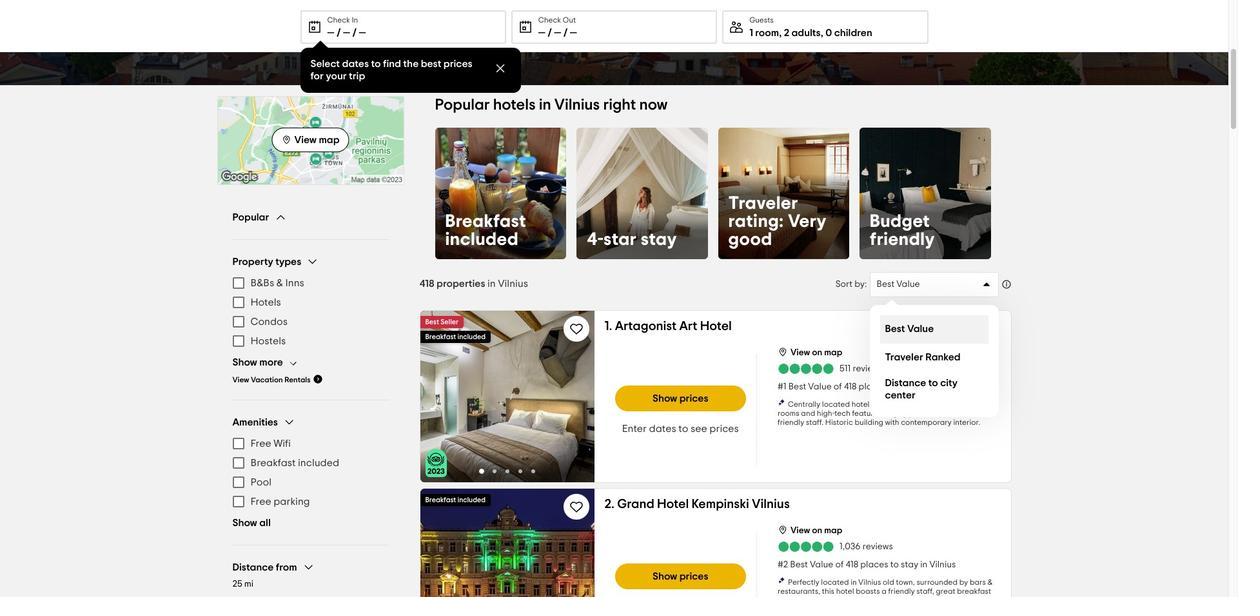 Task type: locate. For each thing, give the bounding box(es) containing it.
building
[[855, 418, 884, 426]]

0 vertical spatial free
[[251, 439, 271, 449]]

to up town
[[889, 382, 898, 391]]

traveler for ranked
[[886, 352, 924, 363]]

close image
[[494, 62, 507, 75]]

1 vertical spatial map
[[825, 348, 843, 357]]

0 vertical spatial best value
[[877, 280, 920, 289]]

free for free parking
[[251, 497, 271, 507]]

view inside view vacation rentals 'link'
[[233, 376, 249, 384]]

0 vertical spatial reviews
[[853, 365, 884, 374]]

4-star stay link
[[577, 128, 708, 259]]

check inside check out — / — / —
[[539, 16, 561, 24]]

1 vertical spatial of
[[836, 560, 844, 569]]

1 vertical spatial save to a trip image
[[569, 499, 584, 515]]

and down centrally
[[802, 409, 816, 417]]

1 vertical spatial hotel
[[657, 498, 689, 511]]

6 — from the left
[[570, 28, 577, 38]]

save to a trip image left "1."
[[569, 321, 584, 336]]

stay for artagonist art hotel
[[900, 382, 917, 391]]

1. artagonist art hotel
[[605, 320, 732, 333]]

0 vertical spatial view on map button
[[778, 344, 843, 358]]

places for artagonist art hotel
[[859, 382, 887, 391]]

1 vertical spatial breakfast included link
[[420, 489, 491, 506]]

grand
[[618, 498, 655, 511]]

0 horizontal spatial distance
[[233, 562, 274, 573]]

1 view on map button from the top
[[778, 344, 843, 358]]

to left find
[[371, 59, 381, 69]]

stay up town
[[900, 382, 917, 391]]

1 vertical spatial 418
[[844, 382, 857, 391]]

2.
[[605, 498, 615, 511]]

1 vertical spatial view on map
[[791, 526, 843, 535]]

2 save to a trip image from the top
[[569, 499, 584, 515]]

breakfast
[[446, 213, 527, 231], [426, 333, 456, 340], [251, 458, 296, 468], [426, 496, 456, 504]]

free left wifi
[[251, 439, 271, 449]]

view on map button up 511 reviews link
[[778, 344, 843, 358]]

hostels
[[251, 336, 286, 346]]

friendly up 'best value' dropdown button
[[870, 231, 936, 249]]

0 horizontal spatial 1
[[750, 28, 753, 38]]

to left see
[[679, 424, 689, 434]]

0 vertical spatial view on map
[[791, 348, 843, 357]]

included inside menu
[[298, 458, 339, 468]]

menu containing b&bs & inns
[[233, 274, 389, 351]]

2 on from the top
[[812, 526, 823, 535]]

best
[[877, 280, 895, 289], [426, 318, 439, 326], [886, 324, 906, 334], [789, 382, 807, 391], [791, 560, 808, 569]]

to inside select dates to find the best prices for your trip
[[371, 59, 381, 69]]

0 vertical spatial 2
[[784, 28, 790, 38]]

418 down 511
[[844, 382, 857, 391]]

breakfast included link
[[435, 128, 566, 259], [420, 489, 491, 506]]

old up highly
[[880, 400, 891, 408]]

1 vertical spatial best value
[[886, 324, 934, 334]]

check inside check in — / — / —
[[327, 16, 350, 24]]

1 / from the left
[[337, 28, 341, 38]]

traveler up the distance to city center
[[886, 352, 924, 363]]

friendly up "cathedral"
[[889, 587, 915, 595]]

trip
[[349, 71, 365, 81]]

distance up center
[[886, 378, 927, 388]]

popular hotels in vilnius right now
[[435, 97, 668, 113]]

2 show prices button from the top
[[615, 564, 746, 589]]

to up town,
[[891, 560, 899, 569]]

distance inside the distance to city center
[[886, 378, 927, 388]]

0 vertical spatial dates
[[342, 59, 369, 69]]

hotel right art
[[700, 320, 732, 333]]

1 vertical spatial stay
[[900, 382, 917, 391]]

distance inside "group"
[[233, 562, 274, 573]]

1 view on map from the top
[[791, 348, 843, 357]]

menu
[[233, 274, 389, 351], [233, 434, 389, 512]]

show prices
[[653, 393, 709, 404], [653, 571, 709, 582]]

from
[[276, 562, 297, 573]]

1 vertical spatial 2
[[784, 560, 789, 569]]

1 vertical spatial &
[[988, 578, 993, 586]]

0 vertical spatial 1
[[750, 28, 753, 38]]

1 horizontal spatial traveler
[[886, 352, 924, 363]]

show prices button for hotel
[[615, 564, 746, 589]]

reviews up # 2 best value of 418 places to stay in vilnius
[[863, 543, 893, 552]]

on
[[812, 348, 823, 357], [812, 526, 823, 535]]

friendly down rooms
[[778, 418, 805, 426]]

0 vertical spatial menu
[[233, 274, 389, 351]]

old for artagonist art hotel
[[880, 400, 891, 408]]

enter dates to see prices
[[622, 424, 739, 434]]

2 view on map button from the top
[[778, 522, 843, 536]]

2 group from the top
[[233, 416, 389, 530]]

1 horizontal spatial hotel
[[700, 320, 732, 333]]

# for 1. artagonist art hotel
[[778, 382, 784, 391]]

seller
[[441, 318, 459, 326]]

traveler for rating:
[[729, 195, 799, 213]]

good
[[729, 231, 773, 249]]

2 # from the top
[[778, 560, 784, 569]]

, left adults
[[780, 28, 782, 38]]

traveler
[[729, 195, 799, 213], [886, 352, 924, 363]]

hotel inside perfectly located in vilnius old town, surrounded by bars & restaurants, this hotel boasts a friendly staff, great breakfast options, and beautiful views of cathedral square. spa acce
[[837, 587, 855, 595]]

2 vertical spatial friendly
[[889, 587, 915, 595]]

reviews up '# 1 best value of 418 places to stay in vilnius'
[[853, 365, 884, 374]]

1 vertical spatial group
[[233, 416, 389, 530]]

breakfast down 2023 link
[[426, 496, 456, 504]]

418
[[420, 278, 435, 289], [844, 382, 857, 391], [846, 560, 859, 569]]

properties
[[437, 278, 486, 289]]

view on map button for artagonist art hotel
[[778, 344, 843, 358]]

map up 511 reviews link
[[825, 348, 843, 357]]

0 vertical spatial places
[[859, 382, 887, 391]]

1 save to a trip image from the top
[[569, 321, 584, 336]]

breakfast included down 2023 link
[[426, 496, 486, 504]]

with down highly
[[886, 418, 900, 426]]

breakfast down "free wifi" at left
[[251, 458, 296, 468]]

0 vertical spatial stay
[[641, 231, 678, 249]]

stay for grand hotel kempinski vilnius
[[901, 560, 919, 569]]

located for 1. artagonist art hotel
[[823, 400, 850, 408]]

reviews inside 5.0 of 5 bubbles. 1,036 reviews element
[[863, 543, 893, 552]]

historic
[[826, 418, 853, 426]]

0 horizontal spatial ,
[[780, 28, 782, 38]]

to left city
[[929, 378, 939, 388]]

check left the in
[[327, 16, 350, 24]]

distance up mi
[[233, 562, 274, 573]]

best left 'seller'
[[426, 318, 439, 326]]

&
[[277, 278, 283, 288], [988, 578, 993, 586]]

2 right room
[[784, 28, 790, 38]]

1 inside guests 1 room , 2 adults , 0 children
[[750, 28, 753, 38]]

now
[[640, 97, 668, 113]]

map for 2. grand hotel kempinski vilnius
[[825, 526, 843, 535]]

free down pool
[[251, 497, 271, 507]]

best up centrally
[[789, 382, 807, 391]]

popular for popular hotels in vilnius right now
[[435, 97, 490, 113]]

best value inside dropdown button
[[877, 280, 920, 289]]

save to a trip image for 1.
[[569, 321, 584, 336]]

centrally
[[788, 400, 821, 408]]

included
[[446, 231, 519, 249], [458, 333, 486, 340], [298, 458, 339, 468], [458, 496, 486, 504]]

hotel right grand
[[657, 498, 689, 511]]

1 on from the top
[[812, 348, 823, 357]]

reviews
[[853, 365, 884, 374], [863, 543, 893, 552]]

of down 511
[[834, 382, 843, 391]]

exterior image
[[420, 489, 595, 597]]

0 vertical spatial save to a trip image
[[569, 321, 584, 336]]

1,036 reviews
[[840, 543, 893, 552]]

map up '1,036 reviews' link
[[825, 526, 843, 535]]

save to a trip image left the '2.' at the left
[[569, 499, 584, 515]]

1 up rooms
[[784, 382, 787, 391]]

show more button
[[233, 356, 304, 369]]

a
[[882, 587, 887, 595]]

2 up the perfectly in the bottom of the page
[[784, 560, 789, 569]]

free
[[251, 439, 271, 449], [251, 497, 271, 507]]

distance to city center
[[886, 378, 958, 400]]

check for check out — / — / —
[[539, 16, 561, 24]]

2 vertical spatial of
[[878, 596, 885, 597]]

1 vertical spatial dates
[[649, 424, 677, 434]]

& left inns
[[277, 278, 283, 288]]

old up a
[[883, 578, 895, 586]]

best value right by:
[[877, 280, 920, 289]]

1 vertical spatial on
[[812, 526, 823, 535]]

of down a
[[878, 596, 885, 597]]

0 vertical spatial popular
[[435, 97, 490, 113]]

dates inside select dates to find the best prices for your trip
[[342, 59, 369, 69]]

1 vertical spatial menu
[[233, 434, 389, 512]]

1 horizontal spatial ,
[[821, 28, 824, 38]]

group containing amenities
[[233, 416, 389, 530]]

4 — from the left
[[539, 28, 546, 38]]

0 horizontal spatial dates
[[342, 59, 369, 69]]

in up boasts
[[851, 578, 857, 586]]

and down restaurants,
[[808, 596, 822, 597]]

1 vertical spatial show prices button
[[615, 564, 746, 589]]

1 show prices from the top
[[653, 393, 709, 404]]

hotel up beautiful
[[837, 587, 855, 595]]

located inside centrally located hotel in old town with modern, spacious rooms and high-tech features. highly praised showers and friendly staff. historic building with contemporary interior.
[[823, 400, 850, 408]]

& right bars at the bottom right of page
[[988, 578, 993, 586]]

0 vertical spatial of
[[834, 382, 843, 391]]

1 vertical spatial old
[[883, 578, 895, 586]]

1 horizontal spatial distance
[[886, 378, 927, 388]]

0 vertical spatial show prices
[[653, 393, 709, 404]]

places down 511 reviews
[[859, 382, 887, 391]]

1 vertical spatial view on map button
[[778, 522, 843, 536]]

list box containing best value
[[870, 305, 999, 417]]

1 left room
[[750, 28, 753, 38]]

group
[[233, 255, 389, 385], [233, 416, 389, 530]]

0 horizontal spatial popular
[[233, 212, 269, 222]]

breakfast included down wifi
[[251, 458, 339, 468]]

show for show all button at the left of page
[[233, 518, 257, 528]]

breakfast
[[958, 587, 992, 595]]

budget friendly
[[870, 213, 936, 249]]

1 vertical spatial distance
[[233, 562, 274, 573]]

# up rooms
[[778, 382, 784, 391]]

show inside button
[[233, 518, 257, 528]]

2 view on map from the top
[[791, 526, 843, 535]]

old for grand hotel kempinski vilnius
[[883, 578, 895, 586]]

menu for amenities
[[233, 434, 389, 512]]

best up traveler ranked
[[886, 324, 906, 334]]

1 vertical spatial places
[[861, 560, 889, 569]]

stay right star
[[641, 231, 678, 249]]

cathedral
[[887, 596, 923, 597]]

popular up "property"
[[233, 212, 269, 222]]

0 vertical spatial group
[[233, 255, 389, 385]]

2 check from the left
[[539, 16, 561, 24]]

guests 1 room , 2 adults , 0 children
[[750, 16, 873, 38]]

0 vertical spatial located
[[823, 400, 850, 408]]

1 vertical spatial located
[[822, 578, 849, 586]]

budget
[[870, 213, 931, 231]]

for
[[311, 71, 324, 81]]

located
[[823, 400, 850, 408], [822, 578, 849, 586]]

1 vertical spatial show prices
[[653, 571, 709, 582]]

0 vertical spatial old
[[880, 400, 891, 408]]

save to a trip image
[[569, 321, 584, 336], [569, 499, 584, 515]]

0 horizontal spatial &
[[277, 278, 283, 288]]

vilnius up boasts
[[859, 578, 882, 586]]

0 horizontal spatial check
[[327, 16, 350, 24]]

select dates to find the best prices for your trip
[[311, 59, 473, 81]]

1 vertical spatial 1
[[784, 382, 787, 391]]

, left '0'
[[821, 28, 824, 38]]

best seller
[[426, 318, 459, 326]]

save to a trip image for 2.
[[569, 499, 584, 515]]

options,
[[778, 596, 807, 597]]

dates right enter
[[649, 424, 677, 434]]

adults
[[792, 28, 821, 38]]

find
[[383, 59, 401, 69]]

prices inside select dates to find the best prices for your trip
[[444, 59, 473, 69]]

centrally located hotel in old town with modern, spacious rooms and high-tech features. highly praised showers and friendly staff. historic building with contemporary interior.
[[778, 400, 990, 426]]

0 vertical spatial hotel
[[852, 400, 870, 408]]

old inside centrally located hotel in old town with modern, spacious rooms and high-tech features. highly praised showers and friendly staff. historic building with contemporary interior.
[[880, 400, 891, 408]]

1 vertical spatial reviews
[[863, 543, 893, 552]]

0 vertical spatial traveler
[[729, 195, 799, 213]]

view on map button
[[778, 344, 843, 358], [778, 522, 843, 536]]

view on map for artagonist art hotel
[[791, 348, 843, 357]]

1 vertical spatial free
[[251, 497, 271, 507]]

1 vertical spatial traveler
[[886, 352, 924, 363]]

stay inside 'link'
[[641, 231, 678, 249]]

hotel up features.
[[852, 400, 870, 408]]

view on map for grand hotel kempinski vilnius
[[791, 526, 843, 535]]

of down 5.0 of 5 bubbles. 1,036 reviews element
[[836, 560, 844, 569]]

view on map up '1,036 reviews' link
[[791, 526, 843, 535]]

418 left properties
[[420, 278, 435, 289]]

2 menu from the top
[[233, 434, 389, 512]]

1 check from the left
[[327, 16, 350, 24]]

0 vertical spatial on
[[812, 348, 823, 357]]

0 vertical spatial &
[[277, 278, 283, 288]]

1 horizontal spatial 1
[[784, 382, 787, 391]]

show prices for hotel
[[653, 571, 709, 582]]

vilnius inside perfectly located in vilnius old town, surrounded by bars & restaurants, this hotel boasts a friendly staff, great breakfast options, and beautiful views of cathedral square. spa acce
[[859, 578, 882, 586]]

places
[[859, 382, 887, 391], [861, 560, 889, 569]]

dates up the trip
[[342, 59, 369, 69]]

located inside perfectly located in vilnius old town, surrounded by bars & restaurants, this hotel boasts a friendly staff, great breakfast options, and beautiful views of cathedral square. spa acce
[[822, 578, 849, 586]]

traveler inside traveler rating: very good
[[729, 195, 799, 213]]

with up praised
[[911, 400, 926, 408]]

0 vertical spatial map
[[319, 135, 340, 145]]

1 menu from the top
[[233, 274, 389, 351]]

breakfast included inside menu
[[251, 458, 339, 468]]

vilnius
[[555, 97, 600, 113], [498, 278, 528, 289], [928, 382, 955, 391], [752, 498, 790, 511], [930, 560, 956, 569], [859, 578, 882, 586]]

of
[[834, 382, 843, 391], [836, 560, 844, 569], [878, 596, 885, 597]]

value up traveler ranked
[[908, 324, 934, 334]]

breakfast included up 418 properties in vilnius
[[446, 213, 527, 249]]

1 free from the top
[[251, 439, 271, 449]]

town,
[[896, 578, 915, 586]]

located up this
[[822, 578, 849, 586]]

dates for select
[[342, 59, 369, 69]]

reviews inside '5.0 of 5 bubbles. 511 reviews' element
[[853, 365, 884, 374]]

2 , from the left
[[821, 28, 824, 38]]

traveler inside list box
[[886, 352, 924, 363]]

check left out at the left
[[539, 16, 561, 24]]

0 vertical spatial show prices button
[[615, 386, 746, 411]]

2 show prices from the top
[[653, 571, 709, 582]]

,
[[780, 28, 782, 38], [821, 28, 824, 38]]

surrounded
[[917, 578, 958, 586]]

2 vertical spatial stay
[[901, 560, 919, 569]]

dates for enter
[[649, 424, 677, 434]]

1 # from the top
[[778, 382, 784, 391]]

by
[[960, 578, 969, 586]]

0 vertical spatial distance
[[886, 378, 927, 388]]

traveler up the good on the top right
[[729, 195, 799, 213]]

1 vertical spatial popular
[[233, 212, 269, 222]]

value down '5.0 of 5 bubbles. 511 reviews' element
[[809, 382, 832, 391]]

show all button
[[233, 517, 271, 530]]

view map button
[[272, 128, 349, 152]]

popular down best
[[435, 97, 490, 113]]

1 horizontal spatial dates
[[649, 424, 677, 434]]

places down "1,036 reviews"
[[861, 560, 889, 569]]

room
[[756, 28, 780, 38]]

1 vertical spatial hotel
[[837, 587, 855, 595]]

on up 511 reviews link
[[812, 348, 823, 357]]

menu containing free wifi
[[233, 434, 389, 512]]

value right by:
[[897, 280, 920, 289]]

1 vertical spatial #
[[778, 560, 784, 569]]

on up '1,036 reviews' link
[[812, 526, 823, 535]]

stay up town,
[[901, 560, 919, 569]]

reviews for artagonist art hotel
[[853, 365, 884, 374]]

old inside perfectly located in vilnius old town, surrounded by bars & restaurants, this hotel boasts a friendly staff, great breakfast options, and beautiful views of cathedral square. spa acce
[[883, 578, 895, 586]]

1
[[750, 28, 753, 38], [784, 382, 787, 391]]

418 down 1,036
[[846, 560, 859, 569]]

0 vertical spatial #
[[778, 382, 784, 391]]

best value up traveler ranked
[[886, 324, 934, 334]]

0 vertical spatial with
[[911, 400, 926, 408]]

2 — from the left
[[343, 28, 350, 38]]

511
[[840, 365, 851, 374]]

1 horizontal spatial &
[[988, 578, 993, 586]]

located up 'tech'
[[823, 400, 850, 408]]

1 vertical spatial friendly
[[778, 418, 805, 426]]

1 vertical spatial with
[[886, 418, 900, 426]]

1 horizontal spatial check
[[539, 16, 561, 24]]

best right by:
[[877, 280, 895, 289]]

guests
[[750, 16, 774, 24]]

praised
[[910, 409, 937, 417]]

map down your
[[319, 135, 340, 145]]

popular
[[435, 97, 490, 113], [233, 212, 269, 222]]

1,036
[[840, 543, 861, 552]]

1 for best
[[784, 382, 787, 391]]

hotel
[[700, 320, 732, 333], [657, 498, 689, 511]]

view on map button up '1,036 reviews' link
[[778, 522, 843, 536]]

in
[[539, 97, 551, 113], [488, 278, 496, 289], [919, 382, 926, 391], [872, 400, 878, 408], [921, 560, 928, 569], [851, 578, 857, 586]]

list box
[[870, 305, 999, 417]]

2 vertical spatial 418
[[846, 560, 859, 569]]

best inside button
[[426, 318, 439, 326]]

show for show prices button associated with hotel
[[653, 571, 678, 582]]

in up features.
[[872, 400, 878, 408]]

1 group from the top
[[233, 255, 389, 385]]

rooms
[[778, 409, 800, 417]]

#
[[778, 382, 784, 391], [778, 560, 784, 569]]

2
[[784, 28, 790, 38], [784, 560, 789, 569]]

0 horizontal spatial hotel
[[657, 498, 689, 511]]

0 vertical spatial breakfast included link
[[435, 128, 566, 259]]

1 horizontal spatial popular
[[435, 97, 490, 113]]

types
[[276, 256, 301, 267]]

check out — / — / —
[[539, 16, 577, 38]]

# up restaurants,
[[778, 560, 784, 569]]

1 show prices button from the top
[[615, 386, 746, 411]]

best up the perfectly in the bottom of the page
[[791, 560, 808, 569]]

0 horizontal spatial traveler
[[729, 195, 799, 213]]

town
[[893, 400, 910, 408]]

2 vertical spatial map
[[825, 526, 843, 535]]

view on map up 511 reviews link
[[791, 348, 843, 357]]

2 free from the top
[[251, 497, 271, 507]]



Task type: vqa. For each thing, say whether or not it's contained in the screenshot.
0
yes



Task type: describe. For each thing, give the bounding box(es) containing it.
reviews for grand hotel kempinski vilnius
[[863, 543, 893, 552]]

on for 2. grand hotel kempinski vilnius
[[812, 526, 823, 535]]

rentals
[[285, 376, 311, 384]]

show inside dropdown button
[[233, 357, 257, 368]]

vilnius right kempinski on the right bottom of the page
[[752, 498, 790, 511]]

free wifi
[[251, 439, 291, 449]]

menu for property types
[[233, 274, 389, 351]]

breakfast inside menu
[[251, 458, 296, 468]]

in inside centrally located hotel in old town with modern, spacious rooms and high-tech features. highly praised showers and friendly staff. historic building with contemporary interior.
[[872, 400, 878, 408]]

distance for distance to city center
[[886, 378, 927, 388]]

artagonist
[[615, 320, 677, 333]]

check in — / — / —
[[327, 16, 366, 38]]

1 , from the left
[[780, 28, 782, 38]]

traveler ranked
[[886, 352, 961, 363]]

& inside menu
[[277, 278, 283, 288]]

4 / from the left
[[564, 28, 568, 38]]

and inside perfectly located in vilnius old town, surrounded by bars & restaurants, this hotel boasts a friendly staff, great breakfast options, and beautiful views of cathedral square. spa acce
[[808, 596, 822, 597]]

friendly inside perfectly located in vilnius old town, surrounded by bars & restaurants, this hotel boasts a friendly staff, great breakfast options, and beautiful views of cathedral square. spa acce
[[889, 587, 915, 595]]

vilnius up modern,
[[928, 382, 955, 391]]

free parking
[[251, 497, 310, 507]]

spacious
[[958, 400, 990, 408]]

condos
[[251, 317, 288, 327]]

511 reviews
[[840, 365, 884, 374]]

in
[[352, 16, 358, 24]]

2 / from the left
[[353, 28, 357, 38]]

of inside perfectly located in vilnius old town, surrounded by bars & restaurants, this hotel boasts a friendly staff, great breakfast options, and beautiful views of cathedral square. spa acce
[[878, 596, 885, 597]]

0 vertical spatial 418
[[420, 278, 435, 289]]

staff,
[[917, 587, 935, 595]]

centrally located hotel in old town with modern, spacious rooms and high-tech features. highly praised showers and friendly staff. historic building with contemporary interior. button
[[778, 398, 1001, 427]]

view vacation rentals
[[233, 376, 311, 384]]

all
[[260, 518, 271, 528]]

5 — from the left
[[554, 28, 562, 38]]

this
[[823, 587, 835, 595]]

distance from group
[[233, 561, 389, 597]]

right
[[604, 97, 636, 113]]

view inside view map button
[[295, 135, 317, 145]]

418 for 2. grand hotel kempinski vilnius
[[846, 560, 859, 569]]

your
[[326, 71, 347, 81]]

show prices for art
[[653, 393, 709, 404]]

in inside perfectly located in vilnius old town, surrounded by bars & restaurants, this hotel boasts a friendly staff, great breakfast options, and beautiful views of cathedral square. spa acce
[[851, 578, 857, 586]]

418 for 1. artagonist art hotel
[[844, 382, 857, 391]]

included inside the breakfast included
[[446, 231, 519, 249]]

budget friendly link
[[860, 128, 991, 259]]

4-star stay
[[587, 231, 678, 249]]

# 2 best value of 418 places to stay in vilnius
[[778, 560, 956, 569]]

25 mi
[[233, 580, 254, 589]]

3 / from the left
[[548, 28, 552, 38]]

view on map button for grand hotel kempinski vilnius
[[778, 522, 843, 536]]

traveler rating: very good
[[729, 195, 827, 249]]

boasts
[[856, 587, 880, 595]]

parking
[[274, 497, 310, 507]]

in right hotels at the top left of page
[[539, 97, 551, 113]]

1 for room
[[750, 28, 753, 38]]

rating:
[[729, 213, 784, 231]]

value inside dropdown button
[[897, 280, 920, 289]]

square.
[[925, 596, 953, 597]]

inns
[[286, 278, 304, 288]]

distance from
[[233, 562, 297, 573]]

out
[[563, 16, 576, 24]]

perfectly located in vilnius old town, surrounded by bars & restaurants, this hotel boasts a friendly staff, great breakfast options, and beautiful views of cathedral square. spa acce
[[778, 578, 996, 597]]

show for show prices button for art
[[653, 393, 678, 404]]

vilnius left right
[[555, 97, 600, 113]]

sort by:
[[836, 280, 867, 289]]

enter
[[622, 424, 647, 434]]

hotels
[[493, 97, 536, 113]]

25
[[233, 580, 242, 589]]

1,036 reviews button
[[778, 540, 893, 553]]

distance for distance from
[[233, 562, 274, 573]]

city
[[941, 378, 958, 388]]

0 vertical spatial friendly
[[870, 231, 936, 249]]

sort
[[836, 280, 853, 289]]

view map
[[295, 135, 340, 145]]

free for free wifi
[[251, 439, 271, 449]]

1 — from the left
[[327, 28, 335, 38]]

showers
[[939, 409, 968, 417]]

5.0 of 5 bubbles. 1,036 reviews element
[[778, 540, 893, 553]]

best
[[421, 59, 442, 69]]

views
[[857, 596, 876, 597]]

breakfast included down 'seller'
[[426, 333, 486, 340]]

kempinski
[[692, 498, 750, 511]]

show all
[[233, 518, 271, 528]]

vilnius right properties
[[498, 278, 528, 289]]

vilnius up surrounded
[[930, 560, 956, 569]]

in right properties
[[488, 278, 496, 289]]

features.
[[853, 409, 884, 417]]

pool
[[251, 477, 272, 488]]

value down 5.0 of 5 bubbles. 1,036 reviews element
[[810, 560, 834, 569]]

select
[[311, 59, 340, 69]]

breakfast down best seller
[[426, 333, 456, 340]]

5.0 of 5 bubbles. 511 reviews element
[[778, 362, 884, 375]]

& inside perfectly located in vilnius old town, surrounded by bars & restaurants, this hotel boasts a friendly staff, great breakfast options, and beautiful views of cathedral square. spa acce
[[988, 578, 993, 586]]

map for 1. artagonist art hotel
[[825, 348, 843, 357]]

show prices button for art
[[615, 386, 746, 411]]

511 reviews link
[[778, 362, 884, 375]]

star
[[604, 231, 637, 249]]

children
[[835, 28, 873, 38]]

amenities
[[233, 417, 278, 427]]

places for grand hotel kempinski vilnius
[[861, 560, 889, 569]]

staff.
[[806, 418, 824, 426]]

restaurants,
[[778, 587, 821, 595]]

high-
[[817, 409, 835, 417]]

4-
[[587, 231, 604, 249]]

0 horizontal spatial with
[[886, 418, 900, 426]]

1 horizontal spatial with
[[911, 400, 926, 408]]

of for 1. artagonist art hotel
[[834, 382, 843, 391]]

contemporary
[[902, 418, 952, 426]]

breakfast up 418 properties in vilnius
[[446, 213, 527, 231]]

vacation
[[251, 376, 283, 384]]

best inside dropdown button
[[877, 280, 895, 289]]

map inside button
[[319, 135, 340, 145]]

highly
[[886, 409, 908, 417]]

2. grand hotel kempinski vilnius
[[605, 498, 790, 511]]

standard image
[[420, 311, 595, 482]]

friendly inside centrally located hotel in old town with modern, spacious rooms and high-tech features. highly praised showers and friendly staff. historic building with contemporary interior.
[[778, 418, 805, 426]]

b&bs
[[251, 278, 274, 288]]

bars
[[970, 578, 987, 586]]

# for 2. grand hotel kempinski vilnius
[[778, 560, 784, 569]]

3 — from the left
[[359, 28, 366, 38]]

2 inside guests 1 room , 2 adults , 0 children
[[784, 28, 790, 38]]

property types
[[233, 256, 301, 267]]

view vacation rentals link
[[233, 374, 324, 385]]

1.
[[605, 320, 613, 333]]

in right center
[[919, 382, 926, 391]]

best value button
[[870, 272, 999, 297]]

group containing property types
[[233, 255, 389, 385]]

0 vertical spatial hotel
[[700, 320, 732, 333]]

beautiful
[[824, 596, 856, 597]]

of for 2. grand hotel kempinski vilnius
[[836, 560, 844, 569]]

more
[[260, 357, 283, 368]]

the
[[403, 59, 419, 69]]

located for 2. grand hotel kempinski vilnius
[[822, 578, 849, 586]]

hotel inside centrally located hotel in old town with modern, spacious rooms and high-tech features. highly praised showers and friendly staff. historic building with contemporary interior.
[[852, 400, 870, 408]]

value inside list box
[[908, 324, 934, 334]]

carousel of images figure
[[420, 311, 595, 482]]

tech
[[835, 409, 851, 417]]

art
[[680, 320, 698, 333]]

to inside the distance to city center
[[929, 378, 939, 388]]

popular for popular
[[233, 212, 269, 222]]

1,036 reviews link
[[778, 540, 893, 553]]

wifi
[[274, 439, 291, 449]]

check for check in — / — / —
[[327, 16, 350, 24]]

interior.
[[954, 418, 981, 426]]

hotels
[[251, 297, 281, 308]]

property
[[233, 256, 273, 267]]

in up surrounded
[[921, 560, 928, 569]]

and down spacious
[[969, 409, 983, 417]]

on for 1. artagonist art hotel
[[812, 348, 823, 357]]

see
[[691, 424, 708, 434]]



